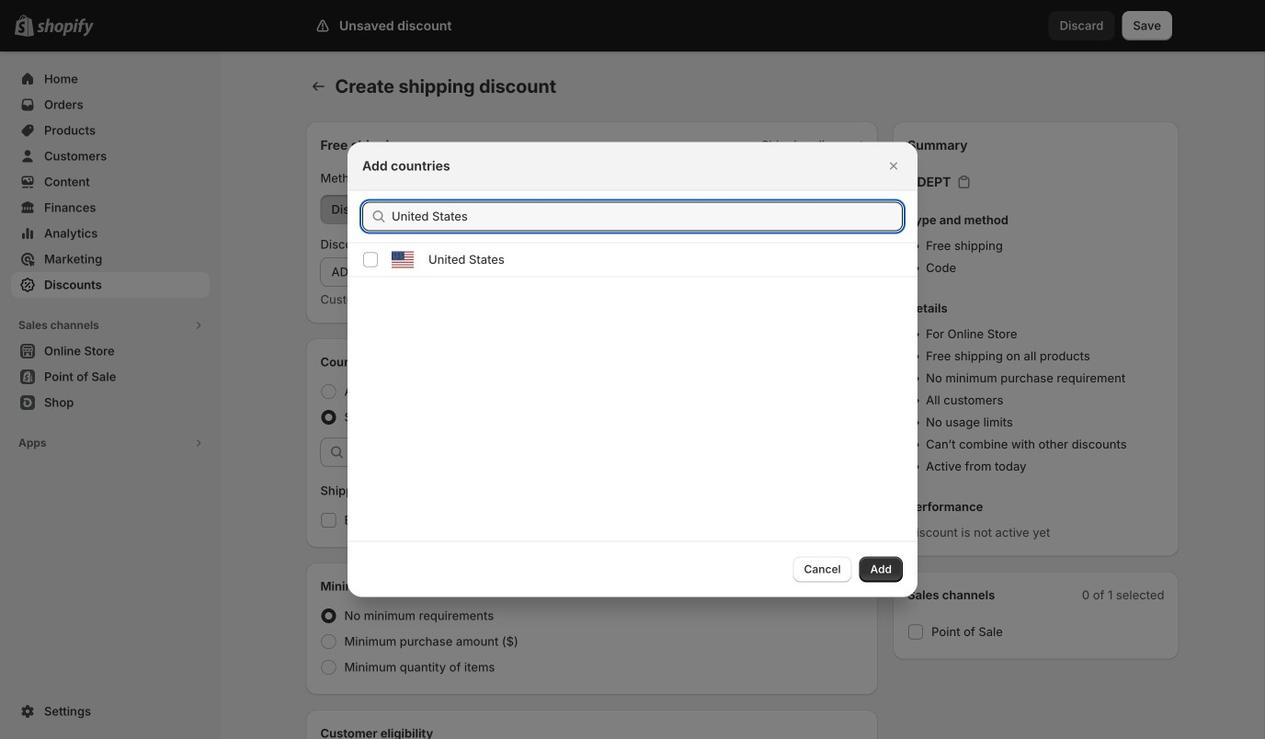 Task type: vqa. For each thing, say whether or not it's contained in the screenshot.
Shopify image
yes



Task type: describe. For each thing, give the bounding box(es) containing it.
Search countries text field
[[392, 202, 903, 231]]



Task type: locate. For each thing, give the bounding box(es) containing it.
shopify image
[[37, 18, 94, 37]]

dialog
[[0, 142, 1265, 597]]



